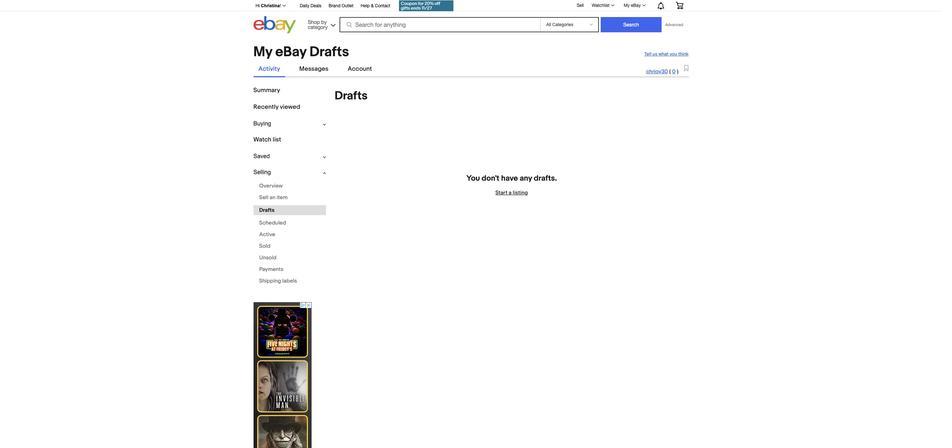 Task type: vqa. For each thing, say whether or not it's contained in the screenshot.
THE SAVE SELLER
no



Task type: locate. For each thing, give the bounding box(es) containing it.
drafts
[[310, 44, 349, 61], [335, 89, 368, 103], [259, 207, 275, 214]]

0 horizontal spatial sell
[[259, 194, 269, 201]]

watch
[[254, 136, 272, 143]]

0 horizontal spatial ebay
[[276, 44, 307, 61]]

recently viewed
[[254, 104, 300, 111]]

selling
[[254, 169, 271, 175]]

drafts up messages
[[310, 44, 349, 61]]

activity link
[[254, 62, 285, 76]]

unsold link
[[254, 254, 326, 262]]

watch list
[[254, 136, 281, 143]]

ebay up activity
[[276, 44, 307, 61]]

scheduled
[[259, 220, 286, 227]]

daily deals link
[[300, 2, 322, 10]]

brand outlet link
[[329, 2, 354, 10]]

deals
[[311, 3, 322, 8]]

shop by category banner
[[252, 0, 689, 35]]

my up activity
[[254, 44, 272, 61]]

sold
[[259, 243, 271, 250]]

1 horizontal spatial my
[[624, 3, 630, 8]]

0
[[673, 68, 676, 75]]

saved button
[[254, 153, 326, 160]]

my ebay
[[624, 3, 641, 8]]

sell an item link
[[254, 194, 326, 202]]

1 vertical spatial my
[[254, 44, 272, 61]]

tell us what you think link
[[645, 51, 689, 57]]

any
[[520, 174, 533, 183]]

overview link
[[254, 182, 326, 190]]

christina
[[261, 3, 280, 8]]

brand outlet
[[329, 3, 354, 8]]

start
[[496, 190, 508, 196]]

you don't have any drafts.
[[467, 174, 558, 183]]

1 vertical spatial sell
[[259, 194, 269, 201]]

summary link
[[254, 87, 280, 94]]

sell left watchlist
[[577, 3, 584, 8]]

2 vertical spatial drafts
[[259, 207, 275, 214]]

don't
[[482, 174, 500, 183]]

sell
[[577, 3, 584, 8], [259, 194, 269, 201]]

0 vertical spatial my
[[624, 3, 630, 8]]

none submit inside shop by category banner
[[601, 17, 662, 32]]

shipping labels link
[[254, 277, 326, 285]]

ebay inside 'account' navigation
[[632, 3, 641, 8]]

watchlist link
[[588, 1, 618, 10]]

None submit
[[601, 17, 662, 32]]

messages link
[[294, 62, 334, 76]]

scheduled link
[[254, 219, 326, 227]]

help
[[361, 3, 370, 8]]

sell for sell
[[577, 3, 584, 8]]

messages
[[300, 65, 329, 73]]

my
[[624, 3, 630, 8], [254, 44, 272, 61]]

hi christina !
[[256, 3, 281, 8]]

viewed
[[280, 104, 300, 111]]

you
[[670, 51, 678, 57]]

drafts down an
[[259, 207, 275, 214]]

what
[[659, 51, 669, 57]]

my ebay link
[[620, 1, 649, 10]]

active link
[[254, 231, 326, 239]]

drafts down account link
[[335, 89, 368, 103]]

buying
[[254, 120, 271, 127]]

0 vertical spatial sell
[[577, 3, 584, 8]]

payments link
[[254, 266, 326, 273]]

sell left an
[[259, 194, 269, 201]]

ebay right watchlist link at right
[[632, 3, 641, 8]]

tell
[[645, 51, 652, 57]]

saved
[[254, 153, 270, 159]]

my inside 'account' navigation
[[624, 3, 630, 8]]

1 vertical spatial ebay
[[276, 44, 307, 61]]

drafts link
[[254, 206, 326, 215]]

unsold
[[259, 255, 277, 261]]

1 horizontal spatial ebay
[[632, 3, 641, 8]]

labels
[[283, 278, 297, 285]]

shop by category button
[[305, 16, 337, 32]]

1 horizontal spatial sell
[[577, 3, 584, 8]]

activity
[[259, 65, 280, 73]]

advanced
[[666, 23, 684, 27]]

ebay
[[632, 3, 641, 8], [276, 44, 307, 61]]

start a listing link
[[339, 190, 686, 196]]

ebay for my ebay
[[632, 3, 641, 8]]

my right watchlist link at right
[[624, 3, 630, 8]]

0 horizontal spatial my
[[254, 44, 272, 61]]

sell inside 'account' navigation
[[577, 3, 584, 8]]

think
[[679, 51, 689, 57]]

shop by category
[[308, 19, 328, 30]]

1 vertical spatial drafts
[[335, 89, 368, 103]]

shipping labels
[[259, 278, 297, 285]]

0 vertical spatial ebay
[[632, 3, 641, 8]]



Task type: describe. For each thing, give the bounding box(es) containing it.
you
[[467, 174, 480, 183]]

advertisement region
[[254, 303, 312, 448]]

payments
[[259, 266, 284, 273]]

listing
[[513, 190, 528, 196]]

an
[[270, 194, 276, 201]]

have
[[502, 174, 518, 183]]

sell link
[[574, 3, 588, 8]]

category
[[308, 24, 328, 30]]

tell us what you think
[[645, 51, 689, 57]]

sell for sell an item
[[259, 194, 269, 201]]

daily
[[300, 3, 310, 8]]

daily deals
[[300, 3, 322, 8]]

get an extra 20% off image
[[399, 0, 454, 11]]

&
[[371, 3, 374, 8]]

shop
[[308, 19, 320, 25]]

my ebay drafts
[[254, 44, 349, 61]]

watch list link
[[254, 136, 281, 143]]

us
[[653, 51, 658, 57]]

recently
[[254, 104, 279, 111]]

buying button
[[254, 120, 326, 127]]

outlet
[[342, 3, 354, 8]]

my for my ebay drafts
[[254, 44, 272, 61]]

start a listing
[[496, 190, 528, 196]]

help & contact link
[[361, 2, 391, 10]]

active
[[259, 231, 275, 238]]

a
[[509, 190, 512, 196]]

hi
[[256, 3, 260, 8]]

account navigation
[[252, 0, 689, 12]]

list
[[273, 136, 281, 143]]

my for my ebay
[[624, 3, 630, 8]]

chriov30
[[647, 68, 669, 75]]

recently viewed link
[[254, 104, 300, 111]]

advanced link
[[662, 17, 688, 32]]

Search for anything text field
[[341, 18, 539, 32]]

0 link
[[673, 68, 676, 75]]

by
[[322, 19, 327, 25]]

!
[[280, 3, 281, 8]]

contact
[[375, 3, 391, 8]]

item
[[277, 194, 288, 201]]

your shopping cart image
[[676, 2, 684, 9]]

brand
[[329, 3, 341, 8]]

shipping
[[259, 278, 281, 285]]

sold link
[[254, 243, 326, 250]]

summary
[[254, 87, 280, 94]]

drafts.
[[534, 174, 558, 183]]

ebay for my ebay drafts
[[276, 44, 307, 61]]

chriov30 link
[[647, 68, 669, 75]]

make drafts your my ebay homepage image
[[685, 65, 689, 72]]

sell an item
[[259, 194, 288, 201]]

watchlist
[[592, 3, 610, 8]]

account
[[348, 65, 372, 73]]

account link
[[343, 62, 377, 76]]

selling button
[[254, 169, 326, 176]]

help & contact
[[361, 3, 391, 8]]

overview
[[259, 183, 283, 190]]

0 vertical spatial drafts
[[310, 44, 349, 61]]



